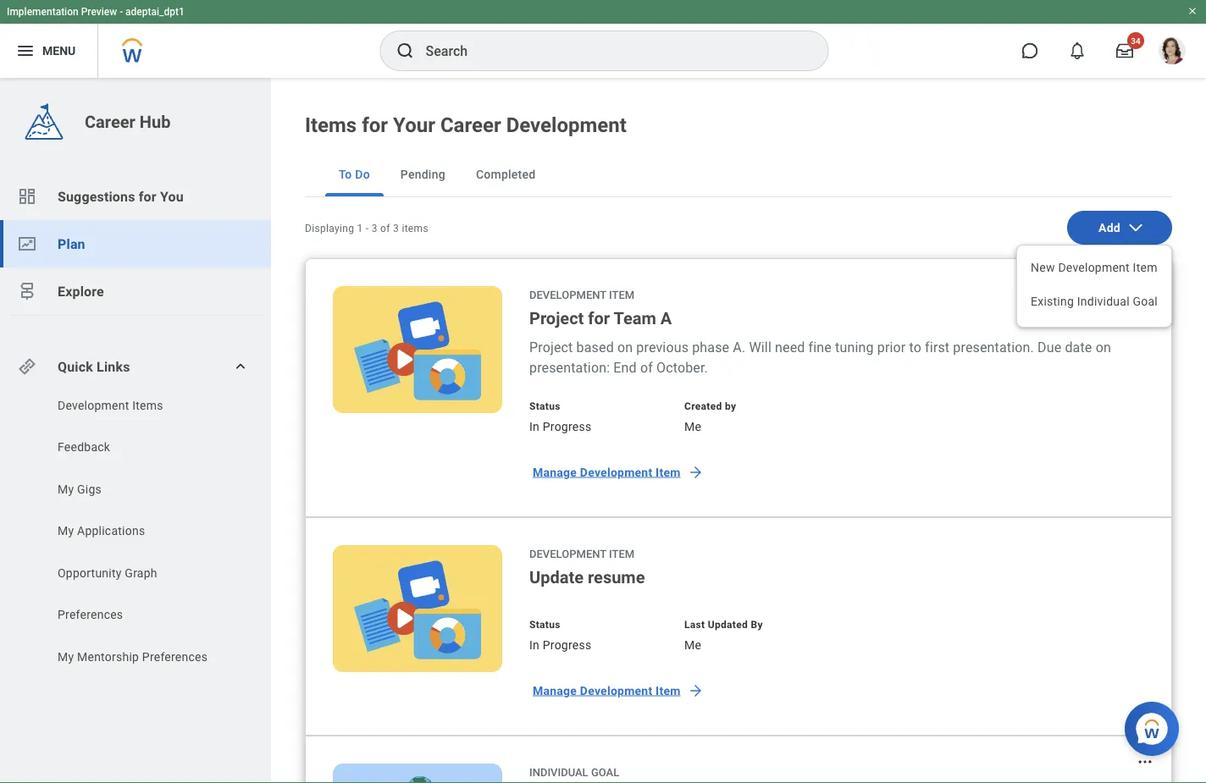 Task type: locate. For each thing, give the bounding box(es) containing it.
my inside my gigs link
[[58, 482, 74, 496]]

my down my gigs
[[58, 524, 74, 538]]

0 vertical spatial manage development item
[[533, 465, 681, 479]]

adeptai_dpt1
[[125, 6, 185, 18]]

2 horizontal spatial for
[[588, 308, 610, 328]]

1 vertical spatial my
[[58, 524, 74, 538]]

2 manage development item from the top
[[533, 684, 681, 698]]

1 vertical spatial progress
[[543, 638, 592, 652]]

2 vertical spatial my
[[58, 650, 74, 664]]

preview
[[81, 6, 117, 18]]

items for your career development
[[305, 113, 627, 137]]

development down the quick links
[[58, 399, 129, 413]]

0 horizontal spatial 3
[[372, 223, 378, 234]]

1 vertical spatial status
[[529, 619, 561, 631]]

do
[[355, 167, 370, 181]]

existing
[[1031, 294, 1074, 308]]

chevron down image
[[1127, 219, 1144, 236]]

to do
[[339, 167, 370, 181]]

based
[[577, 339, 614, 355]]

project inside development item project for team a
[[529, 308, 584, 328]]

of right end in the right of the page
[[640, 360, 653, 376]]

individual
[[1077, 294, 1130, 308], [529, 766, 588, 779]]

items up to
[[305, 113, 357, 137]]

progress down presentation:
[[543, 420, 592, 434]]

team
[[614, 308, 656, 328]]

1 horizontal spatial 3
[[393, 223, 399, 234]]

pending
[[401, 167, 445, 181]]

project up presentation:
[[529, 339, 573, 355]]

Search Workday  search field
[[426, 32, 793, 69]]

gigs
[[77, 482, 102, 496]]

my inside my mentorship preferences link
[[58, 650, 74, 664]]

0 vertical spatial preferences
[[58, 608, 123, 622]]

status
[[529, 401, 561, 413], [529, 619, 561, 631]]

for inside list
[[139, 188, 157, 205]]

1 vertical spatial preferences
[[142, 650, 208, 664]]

development up 'update'
[[529, 548, 606, 560]]

1 status in progress from the top
[[529, 401, 592, 434]]

goal
[[1133, 294, 1158, 308], [591, 766, 619, 779]]

fine
[[809, 339, 832, 355]]

in down presentation:
[[529, 420, 540, 434]]

2 project from the top
[[529, 339, 573, 355]]

manage
[[533, 465, 577, 479], [533, 684, 577, 698]]

for left you
[[139, 188, 157, 205]]

0 vertical spatial manage
[[533, 465, 577, 479]]

for up based
[[588, 308, 610, 328]]

status down presentation:
[[529, 401, 561, 413]]

first
[[925, 339, 950, 355]]

0 horizontal spatial goal
[[591, 766, 619, 779]]

2 progress from the top
[[543, 638, 592, 652]]

career
[[85, 112, 135, 132], [440, 113, 501, 137]]

need
[[775, 339, 805, 355]]

3 my from the top
[[58, 650, 74, 664]]

preferences down opportunity
[[58, 608, 123, 622]]

last updated by me
[[684, 619, 763, 652]]

1 horizontal spatial on
[[1096, 339, 1111, 355]]

project inside project based on previous phase a. will need fine tuning prior to first presentation. due date on presentation: end of october.
[[529, 339, 573, 355]]

0 vertical spatial -
[[120, 6, 123, 18]]

0 vertical spatial manage development item button
[[523, 456, 711, 490]]

development items link
[[56, 397, 230, 414]]

manage development item for arrow right image at the right bottom of page
[[533, 684, 681, 698]]

career right your
[[440, 113, 501, 137]]

preferences down preferences link
[[142, 650, 208, 664]]

my left mentorship
[[58, 650, 74, 664]]

0 vertical spatial for
[[362, 113, 388, 137]]

34 button
[[1106, 32, 1144, 69]]

1 status from the top
[[529, 401, 561, 413]]

0 horizontal spatial individual
[[529, 766, 588, 779]]

0 horizontal spatial -
[[120, 6, 123, 18]]

for
[[362, 113, 388, 137], [139, 188, 157, 205], [588, 308, 610, 328]]

my mentorship preferences link
[[56, 649, 230, 666]]

1 vertical spatial -
[[366, 223, 369, 234]]

0 vertical spatial of
[[380, 223, 390, 234]]

0 vertical spatial project
[[529, 308, 584, 328]]

1 horizontal spatial goal
[[1133, 294, 1158, 308]]

new
[[1031, 260, 1055, 274]]

development up based
[[529, 288, 606, 301]]

items inside the development items link
[[132, 399, 163, 413]]

in
[[529, 420, 540, 434], [529, 638, 540, 652]]

status down 'update'
[[529, 619, 561, 631]]

my for my applications
[[58, 524, 74, 538]]

me down created
[[684, 420, 701, 434]]

0 horizontal spatial for
[[139, 188, 157, 205]]

preferences
[[58, 608, 123, 622], [142, 650, 208, 664]]

1 horizontal spatial for
[[362, 113, 388, 137]]

resume
[[588, 568, 645, 587]]

1 vertical spatial in
[[529, 638, 540, 652]]

item inside development item project for team a
[[609, 288, 635, 301]]

1 vertical spatial status in progress
[[529, 619, 592, 652]]

0 vertical spatial in
[[529, 420, 540, 434]]

0 vertical spatial status
[[529, 401, 561, 413]]

tab list
[[305, 152, 1172, 197]]

item left arrow right icon
[[656, 465, 681, 479]]

development left arrow right image at the right bottom of page
[[580, 684, 653, 698]]

3 right 1
[[372, 223, 378, 234]]

2 vertical spatial for
[[588, 308, 610, 328]]

career left 'hub'
[[85, 112, 135, 132]]

1 progress from the top
[[543, 420, 592, 434]]

links
[[97, 359, 130, 375]]

1 vertical spatial me
[[684, 638, 701, 652]]

1 horizontal spatial individual
[[1077, 294, 1130, 308]]

2 status from the top
[[529, 619, 561, 631]]

list containing suggestions for you
[[0, 173, 271, 315]]

my gigs
[[58, 482, 102, 496]]

my left gigs
[[58, 482, 74, 496]]

1 horizontal spatial items
[[305, 113, 357, 137]]

2 status in progress from the top
[[529, 619, 592, 652]]

progress
[[543, 420, 592, 434], [543, 638, 592, 652]]

quick links element
[[17, 350, 258, 384]]

feedback
[[58, 440, 110, 454]]

1 vertical spatial of
[[640, 360, 653, 376]]

1 in from the top
[[529, 420, 540, 434]]

0 vertical spatial individual
[[1077, 294, 1130, 308]]

link image
[[17, 357, 37, 377]]

created
[[684, 401, 722, 413]]

1 horizontal spatial -
[[366, 223, 369, 234]]

displaying
[[305, 223, 354, 234]]

quick links
[[58, 359, 130, 375]]

chevron up small image
[[232, 358, 249, 375]]

development up existing individual goal
[[1058, 260, 1130, 274]]

my mentorship preferences
[[58, 650, 208, 664]]

opportunity graph link
[[56, 565, 230, 582]]

previous
[[636, 339, 689, 355]]

manage for arrow right image at the right bottom of page
[[533, 684, 577, 698]]

status in progress down presentation:
[[529, 401, 592, 434]]

profile logan mcneil image
[[1159, 37, 1186, 68]]

of
[[380, 223, 390, 234], [640, 360, 653, 376]]

- right preview
[[120, 6, 123, 18]]

2 manage development item button from the top
[[523, 674, 711, 708]]

status in progress down 'update'
[[529, 619, 592, 652]]

1 vertical spatial items
[[132, 399, 163, 413]]

2 manage from the top
[[533, 684, 577, 698]]

me down last
[[684, 638, 701, 652]]

3
[[372, 223, 378, 234], [393, 223, 399, 234]]

- right 1
[[366, 223, 369, 234]]

item up resume
[[609, 548, 635, 560]]

my applications link
[[56, 523, 230, 540]]

my
[[58, 482, 74, 496], [58, 524, 74, 538], [58, 650, 74, 664]]

- inside menu banner
[[120, 6, 123, 18]]

quick
[[58, 359, 93, 375]]

0 horizontal spatial of
[[380, 223, 390, 234]]

me
[[684, 420, 701, 434], [684, 638, 701, 652]]

on
[[617, 339, 633, 355], [1096, 339, 1111, 355]]

to
[[909, 339, 922, 355]]

34
[[1131, 36, 1141, 46]]

1 project from the top
[[529, 308, 584, 328]]

list
[[0, 173, 271, 315], [0, 397, 271, 670]]

0 horizontal spatial items
[[132, 399, 163, 413]]

1 manage from the top
[[533, 465, 577, 479]]

2 list from the top
[[0, 397, 271, 670]]

2 in from the top
[[529, 638, 540, 652]]

individual inside button
[[1077, 294, 1130, 308]]

1 my from the top
[[58, 482, 74, 496]]

1 horizontal spatial of
[[640, 360, 653, 376]]

graph
[[125, 566, 157, 580]]

1 vertical spatial for
[[139, 188, 157, 205]]

suggestions for you
[[58, 188, 184, 205]]

career hub
[[85, 112, 171, 132]]

opportunity
[[58, 566, 122, 580]]

1 vertical spatial manage
[[533, 684, 577, 698]]

new development item
[[1031, 260, 1158, 274]]

0 vertical spatial progress
[[543, 420, 592, 434]]

progress for by
[[543, 638, 592, 652]]

0 vertical spatial list
[[0, 173, 271, 315]]

of inside project based on previous phase a. will need fine tuning prior to first presentation. due date on presentation: end of october.
[[640, 360, 653, 376]]

my inside my applications link
[[58, 524, 74, 538]]

progress down 'update'
[[543, 638, 592, 652]]

- for 1
[[366, 223, 369, 234]]

pending button
[[387, 152, 459, 197]]

items down the quick links element
[[132, 399, 163, 413]]

manage development item
[[533, 465, 681, 479], [533, 684, 681, 698]]

for left your
[[362, 113, 388, 137]]

of right 1
[[380, 223, 390, 234]]

arrow right image
[[687, 683, 704, 700]]

0 horizontal spatial on
[[617, 339, 633, 355]]

1 list from the top
[[0, 173, 271, 315]]

in down 'update'
[[529, 638, 540, 652]]

add button
[[1067, 211, 1172, 245]]

preferences link
[[56, 607, 230, 624]]

my gigs link
[[56, 481, 230, 498]]

0 vertical spatial status in progress
[[529, 401, 592, 434]]

items
[[305, 113, 357, 137], [132, 399, 163, 413]]

status in progress for me
[[529, 401, 592, 434]]

1 vertical spatial manage development item
[[533, 684, 681, 698]]

1 vertical spatial individual
[[529, 766, 588, 779]]

1 vertical spatial project
[[529, 339, 573, 355]]

date
[[1065, 339, 1092, 355]]

0 horizontal spatial preferences
[[58, 608, 123, 622]]

1 me from the top
[[684, 420, 701, 434]]

1 vertical spatial manage development item button
[[523, 674, 711, 708]]

inbox large image
[[1116, 42, 1133, 59]]

1 vertical spatial goal
[[591, 766, 619, 779]]

0 vertical spatial items
[[305, 113, 357, 137]]

1 horizontal spatial preferences
[[142, 650, 208, 664]]

development
[[506, 113, 627, 137], [1058, 260, 1130, 274], [529, 288, 606, 301], [58, 399, 129, 413], [580, 465, 653, 479], [529, 548, 606, 560], [580, 684, 653, 698]]

1 manage development item from the top
[[533, 465, 681, 479]]

project
[[529, 308, 584, 328], [529, 339, 573, 355]]

for for your
[[362, 113, 388, 137]]

phase
[[692, 339, 730, 355]]

will
[[749, 339, 772, 355]]

on up end in the right of the page
[[617, 339, 633, 355]]

to do button
[[325, 152, 384, 197]]

0 vertical spatial my
[[58, 482, 74, 496]]

on right date
[[1096, 339, 1111, 355]]

explore link
[[0, 268, 271, 315]]

goal inside button
[[1133, 294, 1158, 308]]

existing individual goal button
[[1017, 286, 1172, 320]]

item up team
[[609, 288, 635, 301]]

list containing development items
[[0, 397, 271, 670]]

0 vertical spatial me
[[684, 420, 701, 434]]

by
[[725, 401, 736, 413]]

project up based
[[529, 308, 584, 328]]

updated
[[708, 619, 748, 631]]

onboarding home image
[[17, 234, 37, 254]]

2 me from the top
[[684, 638, 701, 652]]

1 vertical spatial list
[[0, 397, 271, 670]]

2 my from the top
[[58, 524, 74, 538]]

3 left items
[[393, 223, 399, 234]]

item down chevron down icon
[[1133, 260, 1158, 274]]

suggestions
[[58, 188, 135, 205]]

development items
[[58, 399, 163, 413]]

0 vertical spatial goal
[[1133, 294, 1158, 308]]



Task type: vqa. For each thing, say whether or not it's contained in the screenshot.
first "on" from the left
yes



Task type: describe. For each thing, give the bounding box(es) containing it.
1 manage development item button from the top
[[523, 456, 711, 490]]

justify image
[[15, 41, 36, 61]]

in for me
[[529, 420, 540, 434]]

for for you
[[139, 188, 157, 205]]

mentorship
[[77, 650, 139, 664]]

item inside button
[[1133, 260, 1158, 274]]

by
[[751, 619, 763, 631]]

notifications large image
[[1069, 42, 1086, 59]]

2 3 from the left
[[393, 223, 399, 234]]

related actions image
[[1137, 754, 1154, 771]]

suggestions for you link
[[0, 173, 271, 220]]

items
[[402, 223, 429, 234]]

presentation.
[[953, 339, 1034, 355]]

individual goal
[[529, 766, 619, 779]]

to
[[339, 167, 352, 181]]

a
[[661, 308, 672, 328]]

development inside development item project for team a
[[529, 288, 606, 301]]

tab list containing to do
[[305, 152, 1172, 197]]

1 3 from the left
[[372, 223, 378, 234]]

1 on from the left
[[617, 339, 633, 355]]

development up completed
[[506, 113, 627, 137]]

me inside 'created by me'
[[684, 420, 701, 434]]

opportunity graph
[[58, 566, 157, 580]]

arrow right image
[[687, 464, 704, 481]]

new development item button
[[1017, 252, 1172, 286]]

plan
[[58, 236, 85, 252]]

my applications
[[58, 524, 145, 538]]

presentation:
[[529, 360, 610, 376]]

plan link
[[0, 220, 271, 268]]

development inside list
[[58, 399, 129, 413]]

my for my gigs
[[58, 482, 74, 496]]

status for by
[[529, 619, 561, 631]]

end
[[614, 360, 637, 376]]

add menu
[[1017, 252, 1172, 320]]

implementation
[[7, 6, 79, 18]]

applications
[[77, 524, 145, 538]]

feedback link
[[56, 439, 230, 456]]

search image
[[395, 41, 415, 61]]

status in progress for by
[[529, 619, 592, 652]]

your
[[393, 113, 435, 137]]

you
[[160, 188, 184, 205]]

close environment banner image
[[1188, 6, 1198, 16]]

item left arrow right image at the right bottom of page
[[656, 684, 681, 698]]

project based on previous phase a. will need fine tuning prior to first presentation. due date on presentation: end of october.
[[529, 339, 1111, 376]]

1 horizontal spatial career
[[440, 113, 501, 137]]

displaying 1 - 3 of 3 items
[[305, 223, 429, 234]]

prior
[[877, 339, 906, 355]]

2 on from the left
[[1096, 339, 1111, 355]]

menu
[[42, 44, 76, 58]]

last
[[684, 619, 705, 631]]

update
[[529, 568, 584, 587]]

due
[[1038, 339, 1062, 355]]

completed
[[476, 167, 536, 181]]

status for me
[[529, 401, 561, 413]]

in for by
[[529, 638, 540, 652]]

timeline milestone image
[[17, 281, 37, 302]]

add
[[1099, 221, 1121, 235]]

created by me
[[684, 401, 736, 434]]

completed button
[[462, 152, 549, 197]]

hub
[[140, 112, 171, 132]]

existing individual goal
[[1031, 294, 1158, 308]]

manage development item for arrow right icon
[[533, 465, 681, 479]]

- for preview
[[120, 6, 123, 18]]

development inside "development item update resume"
[[529, 548, 606, 560]]

manage for arrow right icon
[[533, 465, 577, 479]]

menu button
[[0, 24, 98, 78]]

dashboard image
[[17, 186, 37, 207]]

development item project for team a
[[529, 288, 672, 328]]

development item update resume
[[529, 548, 645, 587]]

explore
[[58, 283, 104, 299]]

item inside "development item update resume"
[[609, 548, 635, 560]]

0 horizontal spatial career
[[85, 112, 135, 132]]

me inside last updated by me
[[684, 638, 701, 652]]

my for my mentorship preferences
[[58, 650, 74, 664]]

menu banner
[[0, 0, 1206, 78]]

development left arrow right icon
[[580, 465, 653, 479]]

progress for me
[[543, 420, 592, 434]]

development inside add menu
[[1058, 260, 1130, 274]]

implementation preview -   adeptai_dpt1
[[7, 6, 185, 18]]

tuning
[[835, 339, 874, 355]]

1
[[357, 223, 363, 234]]

for inside development item project for team a
[[588, 308, 610, 328]]

a.
[[733, 339, 746, 355]]

october.
[[657, 360, 708, 376]]



